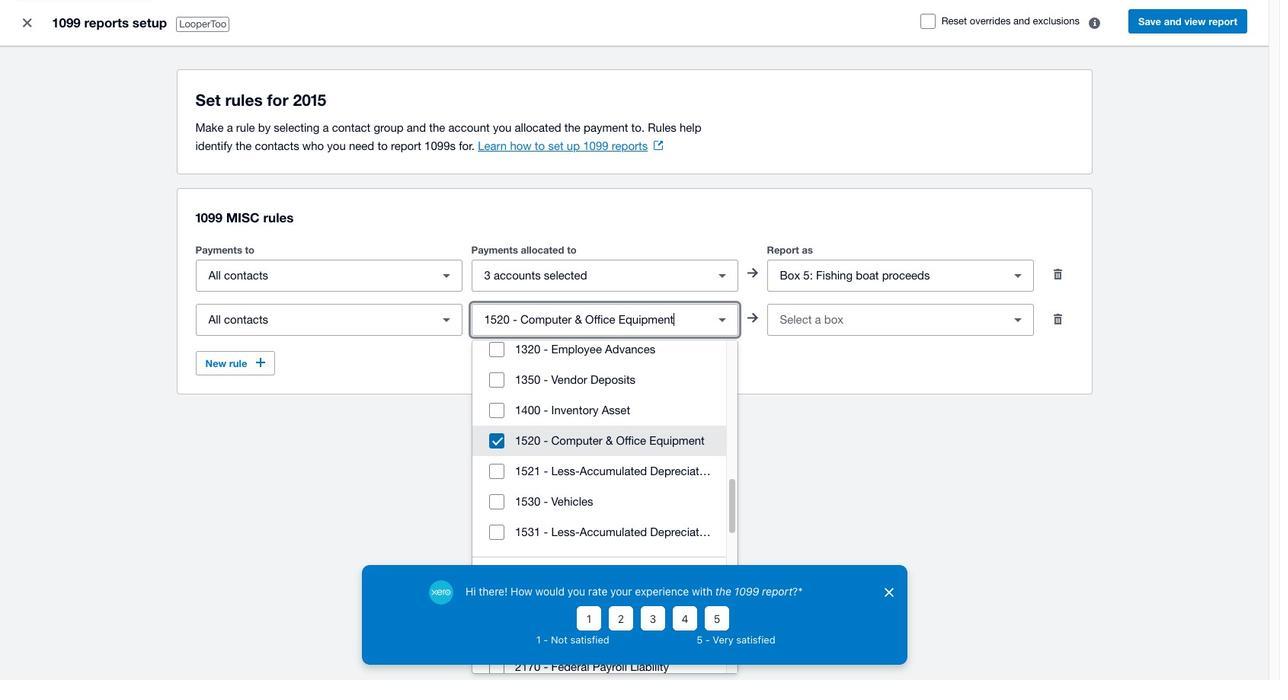 Task type: locate. For each thing, give the bounding box(es) containing it.
0 vertical spatial depreciation:
[[650, 465, 718, 478]]

1 horizontal spatial reports
[[612, 139, 648, 152]]

allocated up payments allocated to field
[[521, 244, 564, 256]]

0 vertical spatial 1099
[[52, 14, 81, 30]]

1 horizontal spatial report
[[1209, 15, 1238, 27]]

computer
[[551, 434, 603, 447], [721, 465, 772, 478]]

1099 right the close rules icon
[[52, 14, 81, 30]]

1 payments from the left
[[195, 244, 242, 256]]

liability
[[601, 600, 639, 613], [630, 661, 669, 674]]

3 - from the top
[[544, 404, 548, 417]]

0 vertical spatial you
[[493, 121, 512, 134]]

group
[[374, 121, 404, 134]]

0 horizontal spatial and
[[407, 121, 426, 134]]

accumulated down 1530 - vehicles "button" on the bottom of the page
[[580, 526, 647, 539]]

1530 - vehicles button
[[472, 487, 726, 517]]

a
[[227, 121, 233, 134], [323, 121, 329, 134]]

0 horizontal spatial office
[[616, 434, 646, 447]]

less- down the 1530 - vehicles
[[551, 526, 580, 539]]

as
[[802, 244, 813, 256]]

&
[[606, 434, 613, 447], [776, 465, 783, 478]]

1 vertical spatial accumulated
[[580, 526, 647, 539]]

0 vertical spatial report
[[1209, 15, 1238, 27]]

- right 1400
[[544, 404, 548, 417]]

liability inside 2060 - gift card liability 'button'
[[601, 600, 639, 613]]

report
[[767, 244, 799, 256]]

2015
[[293, 91, 326, 110]]

1520 - computer & office equipment button
[[472, 426, 726, 456]]

1 horizontal spatial equipment
[[819, 465, 875, 478]]

help
[[680, 121, 702, 134]]

2170
[[515, 661, 541, 674]]

payments
[[195, 244, 242, 256], [471, 244, 518, 256]]

liability down the 'payable'
[[630, 661, 669, 674]]

allocated up how
[[515, 121, 561, 134]]

4 - from the top
[[544, 434, 548, 447]]

allocated
[[515, 121, 561, 134], [521, 244, 564, 256]]

expand list of boxes image for select a box field
[[1002, 305, 1033, 335]]

1 horizontal spatial rules
[[263, 210, 294, 226]]

for
[[267, 91, 289, 110]]

- right 1320
[[544, 343, 548, 356]]

group containing 1320 - employee advances
[[472, 335, 875, 680]]

1 less- from the top
[[551, 465, 580, 478]]

and inside make a rule by selecting a contact group and the account you allocated the payment to. rules help identify the contacts who you need to report 1099s for.
[[407, 121, 426, 134]]

rule
[[236, 121, 255, 134], [229, 357, 247, 370]]

payroll down wages
[[593, 661, 627, 674]]

0 horizontal spatial payments
[[195, 244, 242, 256]]

1099 misc rules
[[195, 210, 294, 226]]

make a rule by selecting a contact group and the account you allocated the payment to. rules help identify the contacts who you need to report 1099s for.
[[195, 121, 702, 152]]

1 horizontal spatial 1099
[[195, 210, 222, 226]]

selecting
[[274, 121, 320, 134]]

1 horizontal spatial a
[[323, 121, 329, 134]]

0 vertical spatial rule
[[236, 121, 255, 134]]

- right 2170
[[544, 661, 548, 674]]

reports down "to."
[[612, 139, 648, 152]]

- inside 'button'
[[544, 600, 548, 613]]

2 expand list of boxes image from the top
[[1002, 305, 1033, 335]]

0 horizontal spatial you
[[327, 139, 346, 152]]

expand list of boxes image
[[1002, 261, 1033, 291], [1002, 305, 1033, 335]]

0 vertical spatial equipment
[[649, 434, 705, 447]]

10 - from the top
[[544, 661, 548, 674]]

report right view
[[1209, 15, 1238, 27]]

0 vertical spatial payroll
[[551, 630, 586, 643]]

- right 1350
[[544, 373, 548, 386]]

the right the 'identify'
[[236, 139, 252, 152]]

1 vertical spatial report
[[391, 139, 421, 152]]

1 vertical spatial computer
[[721, 465, 772, 478]]

- for 1320
[[544, 343, 548, 356]]

a right make
[[227, 121, 233, 134]]

the
[[429, 121, 445, 134], [564, 121, 581, 134], [236, 139, 252, 152]]

1 horizontal spatial payments
[[471, 244, 518, 256]]

1 horizontal spatial computer
[[721, 465, 772, 478]]

new
[[205, 357, 226, 370]]

Report as field
[[768, 261, 1002, 290]]

0 vertical spatial vehicles
[[551, 495, 593, 508]]

- right 2160
[[544, 630, 548, 643]]

less- inside button
[[551, 526, 580, 539]]

and right the group
[[407, 121, 426, 134]]

2 - from the top
[[544, 373, 548, 386]]

expand list of contact groups image
[[431, 305, 461, 335]]

- inside button
[[544, 343, 548, 356]]

8 - from the top
[[544, 600, 548, 613]]

card
[[573, 600, 597, 613]]

report inside make a rule by selecting a contact group and the account you allocated the payment to. rules help identify the contacts who you need to report 1099s for.
[[391, 139, 421, 152]]

the up 1099s
[[429, 121, 445, 134]]

rules left the for
[[225, 91, 263, 110]]

0 vertical spatial office
[[616, 434, 646, 447]]

2 less- from the top
[[551, 526, 580, 539]]

need
[[349, 139, 374, 152]]

1 horizontal spatial &
[[776, 465, 783, 478]]

1 - from the top
[[544, 343, 548, 356]]

dialog
[[362, 565, 907, 665]]

1 vertical spatial liability
[[630, 661, 669, 674]]

and
[[1013, 15, 1030, 27], [1164, 15, 1182, 27], [407, 121, 426, 134]]

0 vertical spatial accumulated
[[580, 465, 647, 478]]

depreciation: inside button
[[650, 465, 718, 478]]

1320 - employee advances
[[515, 343, 656, 356]]

less- inside button
[[551, 465, 580, 478]]

you right who
[[327, 139, 346, 152]]

Payments to field
[[196, 261, 431, 290]]

1350 - vendor deposits button
[[472, 365, 726, 395]]

1 vertical spatial payroll
[[593, 661, 627, 674]]

6 - from the top
[[544, 495, 548, 508]]

less- for 1521
[[551, 465, 580, 478]]

- right 1530
[[544, 495, 548, 508]]

0 horizontal spatial vehicles
[[551, 495, 593, 508]]

rule left by
[[236, 121, 255, 134]]

0 vertical spatial rules
[[225, 91, 263, 110]]

accumulated
[[580, 465, 647, 478], [580, 526, 647, 539]]

0 horizontal spatial 1099
[[52, 14, 81, 30]]

1 vertical spatial &
[[776, 465, 783, 478]]

learn how to set up 1099 reports link
[[478, 139, 663, 152]]

1099
[[52, 14, 81, 30], [583, 139, 609, 152], [195, 210, 222, 226]]

2 depreciation: from the top
[[650, 526, 718, 539]]

0 vertical spatial allocated
[[515, 121, 561, 134]]

vehicles
[[551, 495, 593, 508], [721, 526, 763, 539]]

to up payments allocated to field
[[567, 244, 577, 256]]

1 vertical spatial expand list of boxes image
[[1002, 305, 1033, 335]]

1 vertical spatial office
[[786, 465, 816, 478]]

2 vertical spatial 1099
[[195, 210, 222, 226]]

1099 left misc
[[195, 210, 222, 226]]

you
[[493, 121, 512, 134], [327, 139, 346, 152]]

to.
[[631, 121, 645, 134]]

make
[[195, 121, 224, 134]]

1 horizontal spatial vehicles
[[721, 526, 763, 539]]

accumulated down 1520 - computer & office equipment
[[580, 465, 647, 478]]

- right 1521
[[544, 465, 548, 478]]

set
[[548, 139, 564, 152]]

1 vertical spatial equipment
[[819, 465, 875, 478]]

1 expand list of boxes image from the top
[[1002, 261, 1033, 291]]

computer inside button
[[721, 465, 772, 478]]

2060 - gift card liability button
[[472, 591, 726, 622]]

0 horizontal spatial a
[[227, 121, 233, 134]]

delete the incomplete rule, where payments to the all contacts are allocated to 1520 - computer & office equipment image
[[1043, 304, 1073, 335]]

2 accumulated from the top
[[580, 526, 647, 539]]

expand list of boxes image for report as field
[[1002, 261, 1033, 291]]

reports
[[84, 14, 129, 30], [612, 139, 648, 152]]

rules
[[648, 121, 677, 134]]

group
[[472, 335, 875, 680]]

for.
[[459, 139, 475, 152]]

rule right new
[[229, 357, 247, 370]]

Select a box field
[[768, 306, 1002, 335]]

depreciation: inside button
[[650, 526, 718, 539]]

equipment inside the 1521 - less-accumulated depreciation: computer & office equipment button
[[819, 465, 875, 478]]

1099 down the payment at the top left of page
[[583, 139, 609, 152]]

0 horizontal spatial &
[[606, 434, 613, 447]]

- right 1520
[[544, 434, 548, 447]]

office inside button
[[786, 465, 816, 478]]

1 vertical spatial reports
[[612, 139, 648, 152]]

0 vertical spatial liability
[[601, 600, 639, 613]]

0 horizontal spatial report
[[391, 139, 421, 152]]

1 a from the left
[[227, 121, 233, 134]]

1099 for 1099 misc rules
[[195, 210, 222, 226]]

reports left setup
[[84, 14, 129, 30]]

report
[[1209, 15, 1238, 27], [391, 139, 421, 152]]

2160 - payroll wages payable button
[[472, 622, 726, 652]]

payment
[[584, 121, 628, 134]]

- right 1531
[[544, 526, 548, 539]]

report down the group
[[391, 139, 421, 152]]

depreciation: up '1531 - less-accumulated depreciation: vehicles' at the bottom of page
[[650, 465, 718, 478]]

equipment
[[649, 434, 705, 447], [819, 465, 875, 478]]

1 horizontal spatial payroll
[[593, 661, 627, 674]]

account
[[448, 121, 490, 134]]

0 vertical spatial computer
[[551, 434, 603, 447]]

0 horizontal spatial payroll
[[551, 630, 586, 643]]

vendor
[[551, 373, 587, 386]]

identify
[[195, 139, 233, 152]]

expand list of contact groups image
[[431, 261, 461, 291]]

Payments allocated to field
[[472, 261, 707, 290]]

1520 - computer & office equipment
[[515, 434, 705, 447]]

1 vertical spatial less-
[[551, 526, 580, 539]]

rule inside make a rule by selecting a contact group and the account you allocated the payment to. rules help identify the contacts who you need to report 1099s for.
[[236, 121, 255, 134]]

to down the group
[[378, 139, 388, 152]]

-
[[544, 343, 548, 356], [544, 373, 548, 386], [544, 404, 548, 417], [544, 434, 548, 447], [544, 465, 548, 478], [544, 495, 548, 508], [544, 526, 548, 539], [544, 600, 548, 613], [544, 630, 548, 643], [544, 661, 548, 674]]

office inside button
[[616, 434, 646, 447]]

and right overrides
[[1013, 15, 1030, 27]]

1 vertical spatial vehicles
[[721, 526, 763, 539]]

2 horizontal spatial and
[[1164, 15, 1182, 27]]

report as
[[767, 244, 813, 256]]

clear overrides and exclusions image
[[1080, 8, 1110, 38]]

accumulated inside button
[[580, 465, 647, 478]]

1 accumulated from the top
[[580, 465, 647, 478]]

expand list of boxes image left delete the incomplete rule, where payments to the all contacts are allocated to 1520 - computer & office equipment icon
[[1002, 305, 1033, 335]]

1 vertical spatial 1099
[[583, 139, 609, 152]]

0 horizontal spatial the
[[236, 139, 252, 152]]

- inside "button"
[[544, 495, 548, 508]]

1520
[[515, 434, 541, 447]]

0 horizontal spatial equipment
[[649, 434, 705, 447]]

2 payments from the left
[[471, 244, 518, 256]]

expand list of boxes image left delete the rule for payments to the all contacts, allocated to 5000 - cost of goods sold, 6000 - advertising and 6140 - business license & fees, mapped to misc_pre2020 box 5 image
[[1002, 261, 1033, 291]]

0 vertical spatial &
[[606, 434, 613, 447]]

- left gift
[[544, 600, 548, 613]]

2 a from the left
[[323, 121, 329, 134]]

0 vertical spatial expand list of boxes image
[[1002, 261, 1033, 291]]

accumulated inside button
[[580, 526, 647, 539]]

liability inside the 2170 - federal payroll liability button
[[630, 661, 669, 674]]

- for 2170
[[544, 661, 548, 674]]

to down "1099 misc rules"
[[245, 244, 255, 256]]

9 - from the top
[[544, 630, 548, 643]]

1 horizontal spatial you
[[493, 121, 512, 134]]

inventory
[[551, 404, 599, 417]]

and left view
[[1164, 15, 1182, 27]]

and inside button
[[1164, 15, 1182, 27]]

1 horizontal spatial office
[[786, 465, 816, 478]]

5 - from the top
[[544, 465, 548, 478]]

1 vertical spatial depreciation:
[[650, 526, 718, 539]]

1 vertical spatial rule
[[229, 357, 247, 370]]

0 horizontal spatial reports
[[84, 14, 129, 30]]

1 horizontal spatial the
[[429, 121, 445, 134]]

depreciation: down the 1521 - less-accumulated depreciation: computer & office equipment button
[[650, 526, 718, 539]]

accumulated for 1521
[[580, 465, 647, 478]]

delete the rule for payments to the all contacts, allocated to 5000 - cost of goods sold, 6000 - advertising and 6140 - business license & fees, mapped to misc_pre2020 box 5 image
[[1043, 259, 1073, 290]]

asset
[[602, 404, 630, 417]]

office
[[616, 434, 646, 447], [786, 465, 816, 478]]

0 vertical spatial less-
[[551, 465, 580, 478]]

equipment inside 1520 - computer & office equipment button
[[649, 434, 705, 447]]

depreciation: for computer
[[650, 465, 718, 478]]

7 - from the top
[[544, 526, 548, 539]]

1 depreciation: from the top
[[650, 465, 718, 478]]

a up who
[[323, 121, 329, 134]]

to
[[378, 139, 388, 152], [535, 139, 545, 152], [245, 244, 255, 256], [567, 244, 577, 256]]

1350 - vendor deposits
[[515, 373, 636, 386]]

close rules image
[[12, 8, 43, 38]]

2 horizontal spatial 1099
[[583, 139, 609, 152]]

0 horizontal spatial computer
[[551, 434, 603, 447]]

liability for 2060 - gift card liability
[[601, 600, 639, 613]]

payroll up "federal"
[[551, 630, 586, 643]]

rules right misc
[[263, 210, 294, 226]]

less- up the 1530 - vehicles
[[551, 465, 580, 478]]

1521 - less-accumulated depreciation: computer & office equipment button
[[472, 456, 875, 487]]

you up learn
[[493, 121, 512, 134]]

learn how to set up 1099 reports
[[478, 139, 648, 152]]

1400 - inventory asset
[[515, 404, 630, 417]]

- for 2060
[[544, 600, 548, 613]]

employee
[[551, 343, 602, 356]]

liability up wages
[[601, 600, 639, 613]]

the up "up"
[[564, 121, 581, 134]]

- for 1530
[[544, 495, 548, 508]]



Task type: vqa. For each thing, say whether or not it's contained in the screenshot.
Payroll to the left
yes



Task type: describe. For each thing, give the bounding box(es) containing it.
1531
[[515, 526, 541, 539]]

computer inside button
[[551, 434, 603, 447]]

reset
[[942, 15, 967, 27]]

vehicles inside button
[[721, 526, 763, 539]]

advances
[[605, 343, 656, 356]]

save and view report button
[[1128, 9, 1247, 34]]

to left set
[[535, 139, 545, 152]]

1350
[[515, 373, 541, 386]]

expand list image
[[707, 305, 737, 335]]

1320
[[515, 343, 541, 356]]

payments for payments allocated to
[[471, 244, 518, 256]]

overrides
[[970, 15, 1011, 27]]

1530 - vehicles
[[515, 495, 593, 508]]

1320 - employee advances button
[[472, 335, 726, 365]]

payments allocated to
[[471, 244, 577, 256]]

1 horizontal spatial and
[[1013, 15, 1030, 27]]

0 horizontal spatial rules
[[225, 91, 263, 110]]

depreciation: for vehicles
[[650, 526, 718, 539]]

allocated inside make a rule by selecting a contact group and the account you allocated the payment to. rules help identify the contacts who you need to report 1099s for.
[[515, 121, 561, 134]]

1531 - less-accumulated depreciation: vehicles button
[[472, 517, 763, 548]]

set
[[195, 91, 221, 110]]

by
[[258, 121, 271, 134]]

- for 1350
[[544, 373, 548, 386]]

2 horizontal spatial the
[[564, 121, 581, 134]]

payable
[[627, 630, 668, 643]]

save and view report
[[1138, 15, 1238, 27]]

2060 - gift card liability
[[515, 600, 639, 613]]

new rule button
[[195, 351, 275, 376]]

2160
[[515, 630, 541, 643]]

misc
[[226, 210, 260, 226]]

Select a contact group field
[[196, 306, 431, 335]]

federal
[[551, 661, 589, 674]]

save
[[1138, 15, 1161, 27]]

1099s
[[425, 139, 456, 152]]

deposits
[[591, 373, 636, 386]]

gift
[[551, 600, 570, 613]]

to inside make a rule by selecting a contact group and the account you allocated the payment to. rules help identify the contacts who you need to report 1099s for.
[[378, 139, 388, 152]]

new rule
[[205, 357, 247, 370]]

contact
[[332, 121, 371, 134]]

loopertoo
[[179, 18, 227, 30]]

1521 - less-accumulated depreciation: computer & office equipment
[[515, 465, 875, 478]]

1400 - inventory asset button
[[472, 395, 726, 426]]

1099 for 1099 reports setup
[[52, 14, 81, 30]]

expand list image
[[707, 261, 737, 291]]

how
[[510, 139, 532, 152]]

1 vertical spatial you
[[327, 139, 346, 152]]

- for 2160
[[544, 630, 548, 643]]

1099 reports setup
[[52, 14, 167, 30]]

& inside the 1521 - less-accumulated depreciation: computer & office equipment button
[[776, 465, 783, 478]]

liability for 2170 - federal payroll liability
[[630, 661, 669, 674]]

2170 - federal payroll liability button
[[472, 652, 726, 680]]

1 vertical spatial allocated
[[521, 244, 564, 256]]

vehicles inside "button"
[[551, 495, 593, 508]]

setup
[[132, 14, 167, 30]]

0 vertical spatial reports
[[84, 14, 129, 30]]

accumulated for 1531
[[580, 526, 647, 539]]

contacts
[[255, 139, 299, 152]]

- for 1531
[[544, 526, 548, 539]]

Select an account field
[[472, 306, 707, 335]]

- for 1520
[[544, 434, 548, 447]]

reset overrides and exclusions
[[942, 15, 1080, 27]]

1 vertical spatial rules
[[263, 210, 294, 226]]

view
[[1184, 15, 1206, 27]]

& inside 1520 - computer & office equipment button
[[606, 434, 613, 447]]

wages
[[589, 630, 624, 643]]

learn
[[478, 139, 507, 152]]

who
[[302, 139, 324, 152]]

1400
[[515, 404, 541, 417]]

- for 1400
[[544, 404, 548, 417]]

1521
[[515, 465, 541, 478]]

report inside button
[[1209, 15, 1238, 27]]

2170 - federal payroll liability
[[515, 661, 669, 674]]

1531 - less-accumulated depreciation: vehicles
[[515, 526, 763, 539]]

rule inside new rule button
[[229, 357, 247, 370]]

- for 1521
[[544, 465, 548, 478]]

set rules for 2015
[[195, 91, 326, 110]]

2160 - payroll wages payable
[[515, 630, 668, 643]]

exclusions
[[1033, 15, 1080, 27]]

2060
[[515, 600, 541, 613]]

1530
[[515, 495, 541, 508]]

up
[[567, 139, 580, 152]]

payments to
[[195, 244, 255, 256]]

payments for payments to
[[195, 244, 242, 256]]

less- for 1531
[[551, 526, 580, 539]]



